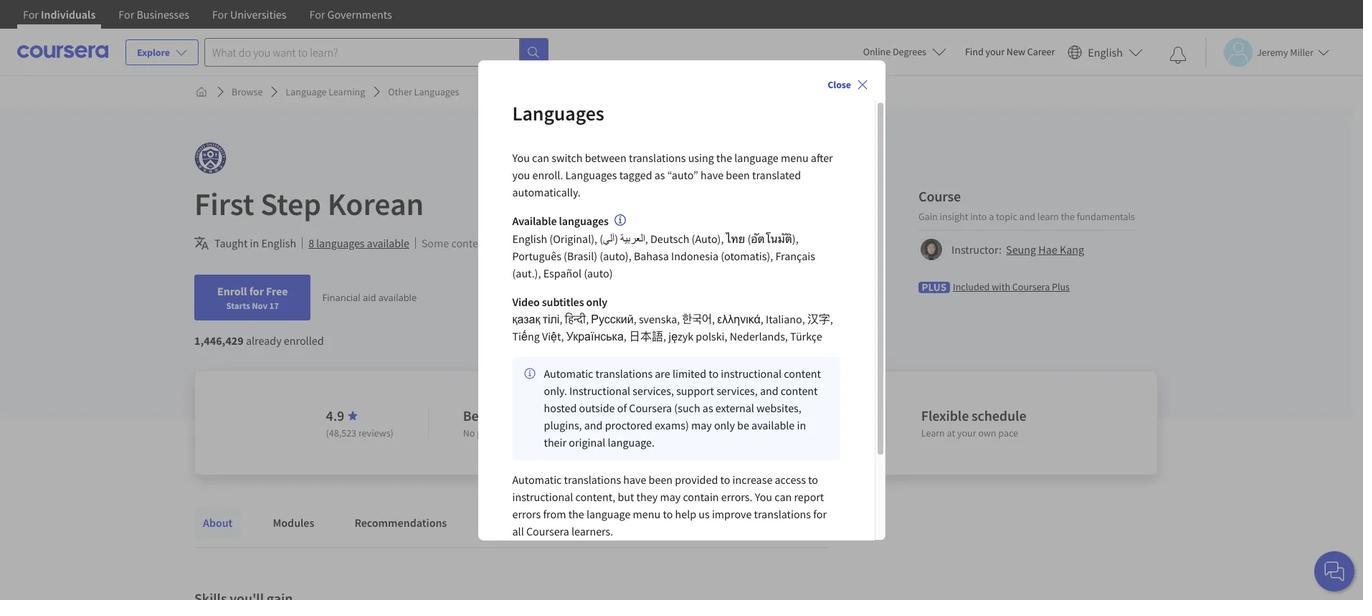 Task type: locate. For each thing, give the bounding box(es) containing it.
"auto"
[[668, 168, 699, 182]]

available for financial aid available
[[379, 291, 417, 304]]

2 vertical spatial coursera
[[527, 525, 570, 539]]

українська,
[[567, 330, 627, 344]]

at left 5
[[710, 427, 718, 440]]

coursera up the exams)
[[629, 401, 672, 416]]

0 horizontal spatial coursera
[[527, 525, 570, 539]]

1 vertical spatial the
[[1061, 210, 1075, 223]]

available down korean
[[367, 236, 410, 250]]

and down outside
[[585, 419, 603, 433]]

for down report
[[814, 508, 827, 522]]

show notifications image
[[1170, 47, 1187, 64]]

svenska,
[[639, 312, 680, 327]]

may inside automatic translations have been provided to increase access to instructional content, but they may contain errors. you can report errors from the language menu to help us improve translations for all coursera learners.
[[660, 490, 681, 505]]

some content may not be translated
[[422, 236, 596, 250]]

no
[[463, 427, 475, 440]]

1 horizontal spatial for
[[814, 508, 827, 522]]

bahasa
[[634, 249, 669, 264]]

menu down they
[[633, 508, 661, 522]]

1 horizontal spatial translated
[[753, 168, 801, 182]]

complete
[[795, 407, 852, 425]]

you up you
[[513, 150, 530, 165]]

1 horizontal spatial languages
[[559, 214, 609, 228]]

at right learn
[[947, 427, 956, 440]]

1 horizontal spatial language
[[735, 150, 779, 165]]

subtitles
[[542, 295, 584, 310]]

for left governments
[[310, 7, 325, 22]]

1 vertical spatial menu
[[633, 508, 661, 522]]

1 horizontal spatial the
[[717, 150, 733, 165]]

1 for from the left
[[23, 7, 39, 22]]

17 inside approx. 17 hours to complete 3 weeks at 5 hours a week
[[725, 407, 739, 425]]

content up websites,
[[781, 384, 818, 398]]

1 vertical spatial you
[[755, 490, 773, 505]]

1 horizontal spatial services,
[[717, 384, 758, 398]]

1 horizontal spatial you
[[755, 490, 773, 505]]

languages inside "button"
[[316, 236, 365, 250]]

from
[[543, 508, 566, 522]]

provided
[[675, 473, 718, 487]]

0 vertical spatial can
[[532, 150, 550, 165]]

1 at from the left
[[710, 427, 718, 440]]

deutsch
[[651, 232, 690, 246]]

translations up 'instructional'
[[596, 367, 653, 381]]

can inside 'you can switch between translations using the language menu after you enroll. languages tagged as "auto" have been translated automatically.'
[[532, 150, 550, 165]]

0 horizontal spatial at
[[710, 427, 718, 440]]

languages dialog
[[478, 60, 886, 541]]

been right "auto"
[[726, 168, 750, 182]]

for left universities
[[212, 7, 228, 22]]

instructional inside automatic translations are limited to instructional content only. instructional services, support services, and content hosted outside of coursera (such as external websites, plugins, and proctored exams) may only be available in their original language.
[[721, 367, 782, 381]]

2 vertical spatial available
[[752, 419, 795, 433]]

language
[[735, 150, 779, 165], [587, 508, 631, 522]]

for governments
[[310, 7, 392, 22]]

you can switch between translations using the language menu after you enroll. languages tagged as "auto" have been translated automatically.
[[513, 150, 833, 199]]

you down increase
[[755, 490, 773, 505]]

as right (such
[[703, 401, 714, 416]]

for left individuals
[[23, 7, 39, 22]]

0 vertical spatial only
[[587, 295, 608, 310]]

taught
[[215, 236, 248, 250]]

instructional inside automatic translations have been provided to increase access to instructional content, but they may contain errors. you can report errors from the language menu to help us improve translations for all coursera learners.
[[513, 490, 573, 505]]

may left 5
[[692, 419, 712, 433]]

0 horizontal spatial translated
[[547, 236, 596, 250]]

1 vertical spatial languages
[[513, 100, 605, 126]]

content right the some
[[452, 236, 489, 250]]

available down websites,
[[752, 419, 795, 433]]

1 vertical spatial be
[[738, 419, 750, 433]]

translated down the available languages
[[547, 236, 596, 250]]

1 vertical spatial only
[[715, 419, 735, 433]]

have up but
[[624, 473, 647, 487]]

0 vertical spatial have
[[701, 168, 724, 182]]

language right using
[[735, 150, 779, 165]]

2 vertical spatial the
[[569, 508, 584, 522]]

0 horizontal spatial your
[[958, 427, 977, 440]]

0 vertical spatial instructional
[[721, 367, 782, 381]]

0 vertical spatial may
[[491, 236, 512, 250]]

हिन्दी,
[[565, 312, 589, 327]]

0 horizontal spatial be
[[532, 236, 544, 250]]

coursera down from
[[527, 525, 570, 539]]

1 horizontal spatial only
[[715, 419, 735, 433]]

0 horizontal spatial language
[[587, 508, 631, 522]]

1 vertical spatial can
[[775, 490, 792, 505]]

2 horizontal spatial may
[[692, 419, 712, 433]]

recommendations
[[355, 516, 447, 530]]

1 vertical spatial available
[[379, 291, 417, 304]]

and up websites,
[[760, 384, 779, 398]]

0 vertical spatial for
[[249, 284, 264, 298]]

nov
[[252, 300, 268, 311]]

1 vertical spatial instructional
[[513, 490, 573, 505]]

the right learn
[[1061, 210, 1075, 223]]

the inside the course gain insight into a topic and learn the fundamentals
[[1061, 210, 1075, 223]]

1 vertical spatial translated
[[547, 236, 596, 250]]

be inside automatic translations are limited to instructional content only. instructional services, support services, and content hosted outside of coursera (such as external websites, plugins, and proctored exams) may only be available in their original language.
[[738, 419, 750, 433]]

coursera plus image
[[919, 282, 951, 293]]

available for 8 languages available
[[367, 236, 410, 250]]

been inside 'you can switch between translations using the language menu after you enroll. languages tagged as "auto" have been translated automatically.'
[[726, 168, 750, 182]]

first
[[194, 184, 254, 224]]

2 for from the left
[[119, 7, 134, 22]]

to left help
[[663, 508, 673, 522]]

other
[[388, 85, 412, 98]]

available right aid
[[379, 291, 417, 304]]

(such
[[675, 401, 701, 416]]

not
[[514, 236, 530, 250]]

0 vertical spatial as
[[655, 168, 665, 182]]

content down türkçe
[[784, 367, 821, 381]]

have
[[701, 168, 724, 182], [624, 473, 647, 487]]

2 at from the left
[[947, 427, 956, 440]]

close
[[828, 78, 851, 91]]

automatic
[[544, 367, 594, 381], [513, 473, 562, 487]]

instructor: seung hae kang
[[952, 242, 1085, 256]]

1 vertical spatial may
[[692, 419, 712, 433]]

1 vertical spatial and
[[760, 384, 779, 398]]

be down "external"
[[738, 419, 750, 433]]

instructor:
[[952, 242, 1002, 256]]

a inside the course gain insight into a topic and learn the fundamentals
[[989, 210, 995, 223]]

and right topic
[[1020, 210, 1036, 223]]

translations inside automatic translations are limited to instructional content only. instructional services, support services, and content hosted outside of coursera (such as external websites, plugins, and proctored exams) may only be available in their original language.
[[596, 367, 653, 381]]

available languages
[[513, 214, 609, 228]]

1 horizontal spatial have
[[701, 168, 724, 182]]

for for businesses
[[119, 7, 134, 22]]

1 vertical spatial automatic
[[513, 473, 562, 487]]

starts
[[226, 300, 250, 311]]

and inside the course gain insight into a topic and learn the fundamentals
[[1020, 210, 1036, 223]]

2 horizontal spatial english
[[1089, 45, 1124, 59]]

0 vertical spatial the
[[717, 150, 733, 165]]

menu inside 'you can switch between translations using the language menu after you enroll. languages tagged as "auto" have been translated automatically.'
[[781, 150, 809, 165]]

english inside button
[[1089, 45, 1124, 59]]

0 horizontal spatial menu
[[633, 508, 661, 522]]

your left own
[[958, 427, 977, 440]]

None search field
[[204, 38, 549, 66]]

việt,
[[542, 330, 564, 344]]

0 horizontal spatial languages
[[316, 236, 365, 250]]

available inside "button"
[[367, 236, 410, 250]]

automatically.
[[513, 185, 581, 199]]

1 horizontal spatial menu
[[781, 150, 809, 165]]

17 inside enroll for free starts nov 17
[[269, 300, 279, 311]]

services,
[[633, 384, 674, 398], [717, 384, 758, 398]]

free
[[266, 284, 288, 298]]

2 vertical spatial languages
[[566, 168, 617, 182]]

1 vertical spatial for
[[814, 508, 827, 522]]

(آلي),
[[600, 232, 648, 246]]

enrolled
[[284, 334, 324, 348]]

as left "auto"
[[655, 168, 665, 182]]

with
[[992, 280, 1011, 293]]

as
[[655, 168, 665, 182], [703, 401, 714, 416]]

translations up tagged
[[629, 150, 686, 165]]

automatic inside automatic translations have been provided to increase access to instructional content, but they may contain errors. you can report errors from the language menu to help us improve translations for all coursera learners.
[[513, 473, 562, 487]]

english button
[[1063, 29, 1149, 75]]

0 horizontal spatial as
[[655, 168, 665, 182]]

0 vertical spatial coursera
[[1013, 280, 1050, 293]]

language
[[286, 85, 327, 98]]

course gain insight into a topic and learn the fundamentals
[[919, 187, 1136, 223]]

english
[[1089, 45, 1124, 59], [513, 232, 548, 246], [261, 236, 296, 250]]

pace
[[999, 427, 1019, 440]]

automatic up only.
[[544, 367, 594, 381]]

automatic inside automatic translations are limited to instructional content only. instructional services, support services, and content hosted outside of coursera (such as external websites, plugins, and proctored exams) may only be available in their original language.
[[544, 367, 594, 381]]

0 vertical spatial automatic
[[544, 367, 594, 381]]

0 vertical spatial be
[[532, 236, 544, 250]]

services, down are at left
[[633, 384, 674, 398]]

available inside automatic translations are limited to instructional content only. instructional services, support services, and content hosted outside of coursera (such as external websites, plugins, and proctored exams) may only be available in their original language.
[[752, 419, 795, 433]]

(48,523 reviews)
[[326, 427, 394, 440]]

can up enroll.
[[532, 150, 550, 165]]

0 vertical spatial your
[[986, 45, 1005, 58]]

the right using
[[717, 150, 733, 165]]

languages
[[414, 85, 460, 98], [513, 100, 605, 126], [566, 168, 617, 182]]

languages up (original),
[[559, 214, 609, 228]]

to right limited
[[709, 367, 719, 381]]

languages down between
[[566, 168, 617, 182]]

0 horizontal spatial instructional
[[513, 490, 573, 505]]

instructional down nederlands,
[[721, 367, 782, 381]]

languages inside dialog
[[559, 214, 609, 228]]

1 horizontal spatial been
[[726, 168, 750, 182]]

日本語,
[[629, 330, 666, 344]]

1 vertical spatial languages
[[316, 236, 365, 250]]

may left not
[[491, 236, 512, 250]]

english left 8
[[261, 236, 296, 250]]

0 horizontal spatial been
[[649, 473, 673, 487]]

only up русский, at left
[[587, 295, 608, 310]]

exams)
[[655, 419, 689, 433]]

english inside english (original), العربية (آلي), deutsch (auto), ไทย (อัตโนมัติ), português (brasil) (auto), bahasa indonesia (otomatis), français (aut.), español (auto)
[[513, 232, 548, 246]]

course
[[919, 187, 961, 205]]

0 vertical spatial 17
[[269, 300, 279, 311]]

0 horizontal spatial can
[[532, 150, 550, 165]]

english up português
[[513, 232, 548, 246]]

1 horizontal spatial instructional
[[721, 367, 782, 381]]

instructional
[[570, 384, 631, 398]]

been up they
[[649, 473, 673, 487]]

your right the find
[[986, 45, 1005, 58]]

home image
[[196, 86, 207, 98]]

available
[[367, 236, 410, 250], [379, 291, 417, 304], [752, 419, 795, 433]]

more information on translated content image
[[615, 215, 626, 226]]

1 horizontal spatial english
[[513, 232, 548, 246]]

be right not
[[532, 236, 544, 250]]

français
[[776, 249, 816, 264]]

1 horizontal spatial at
[[947, 427, 956, 440]]

automatic up errors
[[513, 473, 562, 487]]

the inside 'you can switch between translations using the language menu after you enroll. languages tagged as "auto" have been translated automatically.'
[[717, 150, 733, 165]]

0 horizontal spatial for
[[249, 284, 264, 298]]

automatic for automatic translations are limited to instructional content only. instructional services, support services, and content hosted outside of coursera (such as external websites, plugins, and proctored exams) may only be available in their original language.
[[544, 367, 594, 381]]

1 horizontal spatial and
[[760, 384, 779, 398]]

1 vertical spatial in
[[797, 419, 807, 433]]

language inside 'you can switch between translations using the language menu after you enroll. languages tagged as "auto" have been translated automatically.'
[[735, 150, 779, 165]]

tiếng
[[513, 330, 540, 344]]

a
[[989, 210, 995, 223], [753, 427, 758, 440]]

1 horizontal spatial 17
[[725, 407, 739, 425]]

0 horizontal spatial a
[[753, 427, 758, 440]]

2 vertical spatial may
[[660, 490, 681, 505]]

you inside 'you can switch between translations using the language menu after you enroll. languages tagged as "auto" have been translated automatically.'
[[513, 150, 530, 165]]

1 vertical spatial as
[[703, 401, 714, 416]]

in right taught
[[250, 236, 259, 250]]

1 horizontal spatial your
[[986, 45, 1005, 58]]

translated inside 'you can switch between translations using the language menu after you enroll. languages tagged as "auto" have been translated automatically.'
[[753, 168, 801, 182]]

coursera inside automatic translations have been provided to increase access to instructional content, but they may contain errors. you can report errors from the language menu to help us improve translations for all coursera learners.
[[527, 525, 570, 539]]

previous
[[477, 427, 514, 440]]

menu left after
[[781, 150, 809, 165]]

close button
[[822, 72, 874, 97]]

as inside 'you can switch between translations using the language menu after you enroll. languages tagged as "auto" have been translated automatically.'
[[655, 168, 665, 182]]

for
[[249, 284, 264, 298], [814, 508, 827, 522]]

in inside automatic translations are limited to instructional content only. instructional services, support services, and content hosted outside of coursera (such as external websites, plugins, and proctored exams) may only be available in their original language.
[[797, 419, 807, 433]]

translated up (อัตโนมัติ), on the right top of page
[[753, 168, 801, 182]]

have down using
[[701, 168, 724, 182]]

17 right nov
[[269, 300, 279, 311]]

kang
[[1060, 242, 1085, 256]]

only down "external"
[[715, 419, 735, 433]]

you
[[513, 150, 530, 165], [755, 490, 773, 505]]

automatic translations are limited to instructional content only. instructional services, support services, and content hosted outside of coursera (such as external websites, plugins, and proctored exams) may only be available in their original language. element
[[513, 357, 840, 460]]

for for individuals
[[23, 7, 39, 22]]

(อัตโนมัติ),
[[748, 232, 799, 246]]

support
[[677, 384, 715, 398]]

your inside flexible schedule learn at your own pace
[[958, 427, 977, 440]]

2 vertical spatial and
[[585, 419, 603, 433]]

2 horizontal spatial the
[[1061, 210, 1075, 223]]

1 horizontal spatial a
[[989, 210, 995, 223]]

all
[[513, 525, 524, 539]]

can down the access
[[775, 490, 792, 505]]

only inside video subtitles only қазақ тілі, हिन्दी, русский, svenska, 한국어, ελληνικά, italiano, 汉字, tiếng việt, українська, 日本語, język polski, nederlands, türkçe
[[587, 295, 608, 310]]

0 horizontal spatial you
[[513, 150, 530, 165]]

a right into
[[989, 210, 995, 223]]

fundamentals
[[1077, 210, 1136, 223]]

modules link
[[264, 507, 323, 539]]

banner navigation
[[11, 0, 404, 39]]

hours right 5
[[727, 427, 751, 440]]

hours up week
[[742, 407, 777, 425]]

services, up "external"
[[717, 384, 758, 398]]

1 horizontal spatial coursera
[[629, 401, 672, 416]]

a inside approx. 17 hours to complete 3 weeks at 5 hours a week
[[753, 427, 758, 440]]

0 horizontal spatial only
[[587, 295, 608, 310]]

(original),
[[550, 232, 598, 246]]

for up nov
[[249, 284, 264, 298]]

a left week
[[753, 427, 758, 440]]

some
[[422, 236, 449, 250]]

as inside automatic translations are limited to instructional content only. instructional services, support services, and content hosted outside of coursera (such as external websites, plugins, and proctored exams) may only be available in their original language.
[[703, 401, 714, 416]]

governments
[[328, 7, 392, 22]]

1 horizontal spatial may
[[660, 490, 681, 505]]

8 languages available button
[[309, 235, 410, 252]]

3 for from the left
[[212, 7, 228, 22]]

0 vertical spatial you
[[513, 150, 530, 165]]

2 horizontal spatial and
[[1020, 210, 1036, 223]]

language inside automatic translations have been provided to increase access to instructional content, but they may contain errors. you can report errors from the language menu to help us improve translations for all coursera learners.
[[587, 508, 631, 522]]

learners.
[[572, 525, 614, 539]]

język
[[669, 330, 694, 344]]

language down content,
[[587, 508, 631, 522]]

1 vertical spatial language
[[587, 508, 631, 522]]

after
[[811, 150, 833, 165]]

to up the errors.
[[721, 473, 731, 487]]

1 vertical spatial a
[[753, 427, 758, 440]]

to up week
[[780, 407, 792, 425]]

0 horizontal spatial the
[[569, 508, 584, 522]]

the right from
[[569, 508, 584, 522]]

1 vertical spatial coursera
[[629, 401, 672, 416]]

languages right other
[[414, 85, 460, 98]]

0 horizontal spatial 17
[[269, 300, 279, 311]]

(otomatis),
[[721, 249, 774, 264]]

english for english (original), العربية (آلي), deutsch (auto), ไทย (อัตโนมัติ), português (brasil) (auto), bahasa indonesia (otomatis), français (aut.), español (auto)
[[513, 232, 548, 246]]

step
[[261, 184, 321, 224]]

0 vertical spatial available
[[367, 236, 410, 250]]

0 vertical spatial and
[[1020, 210, 1036, 223]]

menu inside automatic translations have been provided to increase access to instructional content, but they may contain errors. you can report errors from the language menu to help us improve translations for all coursera learners.
[[633, 508, 661, 522]]

instructional up from
[[513, 490, 573, 505]]

languages right 8
[[316, 236, 365, 250]]

level
[[521, 407, 550, 425]]

1 horizontal spatial as
[[703, 401, 714, 416]]

english right career
[[1089, 45, 1124, 59]]

in down websites,
[[797, 419, 807, 433]]

0 vertical spatial been
[[726, 168, 750, 182]]

about link
[[194, 507, 241, 539]]

improve
[[712, 508, 752, 522]]

the inside automatic translations have been provided to increase access to instructional content, but they may contain errors. you can report errors from the language menu to help us improve translations for all coursera learners.
[[569, 508, 584, 522]]

coursera left plus
[[1013, 280, 1050, 293]]

languages up switch
[[513, 100, 605, 126]]

1 vertical spatial been
[[649, 473, 673, 487]]

1 vertical spatial have
[[624, 473, 647, 487]]

financial
[[322, 291, 361, 304]]

17 up 5
[[725, 407, 739, 425]]

0 vertical spatial translated
[[753, 168, 801, 182]]

1 horizontal spatial be
[[738, 419, 750, 433]]

for left businesses
[[119, 7, 134, 22]]

1 horizontal spatial can
[[775, 490, 792, 505]]

0 vertical spatial languages
[[559, 214, 609, 228]]

for for governments
[[310, 7, 325, 22]]

outside
[[579, 401, 615, 416]]

may
[[491, 236, 512, 250], [692, 419, 712, 433], [660, 490, 681, 505]]

4 for from the left
[[310, 7, 325, 22]]

may up help
[[660, 490, 681, 505]]



Task type: describe. For each thing, give the bounding box(es) containing it.
content,
[[576, 490, 616, 505]]

beginner level no previous experience necessary
[[463, 407, 605, 440]]

chat with us image
[[1324, 560, 1347, 583]]

0 vertical spatial languages
[[414, 85, 460, 98]]

taught in english
[[215, 236, 296, 250]]

approx. 17 hours to complete 3 weeks at 5 hours a week
[[675, 407, 852, 440]]

3
[[675, 427, 680, 440]]

only inside automatic translations are limited to instructional content only. instructional services, support services, and content hosted outside of coursera (such as external websites, plugins, and proctored exams) may only be available in their original language.
[[715, 419, 735, 433]]

العربية
[[621, 232, 646, 246]]

tagged
[[620, 168, 653, 182]]

have inside 'you can switch between translations using the language menu after you enroll. languages tagged as "auto" have been translated automatically.'
[[701, 168, 724, 182]]

us
[[699, 508, 710, 522]]

increase
[[733, 473, 773, 487]]

to up report
[[809, 473, 819, 487]]

2 horizontal spatial coursera
[[1013, 280, 1050, 293]]

of
[[618, 401, 627, 416]]

video
[[513, 295, 540, 310]]

individuals
[[41, 7, 96, 22]]

(48,523
[[326, 427, 357, 440]]

languages for 8
[[316, 236, 365, 250]]

for businesses
[[119, 7, 189, 22]]

available
[[513, 214, 557, 228]]

included with coursera plus link
[[953, 279, 1070, 294]]

gain
[[919, 210, 938, 223]]

own
[[979, 427, 997, 440]]

2 services, from the left
[[717, 384, 758, 398]]

automatic for automatic translations have been provided to increase access to instructional content, but they may contain errors. you can report errors from the language menu to help us improve translations for all coursera learners.
[[513, 473, 562, 487]]

for inside enroll for free starts nov 17
[[249, 284, 264, 298]]

have inside automatic translations have been provided to increase access to instructional content, but they may contain errors. you can report errors from the language menu to help us improve translations for all coursera learners.
[[624, 473, 647, 487]]

1 vertical spatial hours
[[727, 427, 751, 440]]

translations up content,
[[564, 473, 621, 487]]

language.
[[608, 436, 655, 450]]

language learning
[[286, 85, 365, 98]]

español
[[544, 266, 582, 281]]

plugins,
[[544, 419, 582, 433]]

0 vertical spatial hours
[[742, 407, 777, 425]]

may inside automatic translations are limited to instructional content only. instructional services, support services, and content hosted outside of coursera (such as external websites, plugins, and proctored exams) may only be available in their original language.
[[692, 419, 712, 433]]

external
[[716, 401, 755, 416]]

0 horizontal spatial may
[[491, 236, 512, 250]]

reviews link
[[581, 507, 639, 539]]

languages for available
[[559, 214, 609, 228]]

at inside approx. 17 hours to complete 3 weeks at 5 hours a week
[[710, 427, 718, 440]]

reviews)
[[359, 427, 394, 440]]

browse
[[232, 85, 263, 98]]

contain
[[683, 490, 719, 505]]

8
[[309, 236, 314, 250]]

languages inside 'you can switch between translations using the language menu after you enroll. languages tagged as "auto" have been translated automatically.'
[[566, 168, 617, 182]]

aid
[[363, 291, 376, 304]]

financial aid available button
[[322, 291, 417, 304]]

into
[[971, 210, 987, 223]]

ไทย
[[726, 232, 746, 246]]

english for english
[[1089, 45, 1124, 59]]

switch
[[552, 150, 583, 165]]

reviews
[[590, 516, 631, 530]]

coursera inside automatic translations are limited to instructional content only. instructional services, support services, and content hosted outside of coursera (such as external websites, plugins, and proctored exams) may only be available in their original language.
[[629, 401, 672, 416]]

0 horizontal spatial english
[[261, 236, 296, 250]]

topic
[[997, 210, 1018, 223]]

errors.
[[722, 490, 753, 505]]

find your new career link
[[958, 43, 1063, 61]]

(auto),
[[600, 249, 632, 264]]

translations inside 'you can switch between translations using the language menu after you enroll. languages tagged as "auto" have been translated automatically.'
[[629, 150, 686, 165]]

for universities
[[212, 7, 287, 22]]

ελληνικά,
[[718, 312, 764, 327]]

recommendations link
[[346, 507, 456, 539]]

businesses
[[137, 7, 189, 22]]

necessary
[[563, 427, 605, 440]]

seung hae kang image
[[921, 239, 943, 260]]

1 services, from the left
[[633, 384, 674, 398]]

8 languages available
[[309, 236, 410, 250]]

for for universities
[[212, 7, 228, 22]]

automatic translations are limited to instructional content only. instructional services, support services, and content hosted outside of coursera (such as external websites, plugins, and proctored exams) may only be available in their original language.
[[544, 367, 821, 450]]

been inside automatic translations have been provided to increase access to instructional content, but they may contain errors. you can report errors from the language menu to help us improve translations for all coursera learners.
[[649, 473, 673, 487]]

financial aid available
[[322, 291, 417, 304]]

seung hae kang link
[[1007, 242, 1085, 256]]

seung
[[1007, 242, 1037, 256]]

hosted
[[544, 401, 577, 416]]

between
[[585, 150, 627, 165]]

can inside automatic translations have been provided to increase access to instructional content, but they may contain errors. you can report errors from the language menu to help us improve translations for all coursera learners.
[[775, 490, 792, 505]]

1 vertical spatial content
[[784, 367, 821, 381]]

to inside automatic translations are limited to instructional content only. instructional services, support services, and content hosted outside of coursera (such as external websites, plugins, and proctored exams) may only be available in their original language.
[[709, 367, 719, 381]]

қазақ
[[513, 312, 541, 327]]

they
[[637, 490, 658, 505]]

coursera image
[[17, 40, 108, 63]]

türkçe
[[791, 330, 823, 344]]

you
[[513, 168, 530, 182]]

using
[[688, 150, 714, 165]]

learning
[[329, 85, 365, 98]]

week
[[760, 427, 782, 440]]

schedule
[[972, 407, 1027, 425]]

video subtitles only қазақ тілі, हिन्दी, русский, svenska, 한국어, ελληνικά, italiano, 汉字, tiếng việt, українська, 日本語, język polski, nederlands, türkçe
[[513, 295, 834, 344]]

yonsei university image
[[194, 142, 227, 174]]

0 vertical spatial content
[[452, 236, 489, 250]]

translations down report
[[754, 508, 811, 522]]

you inside automatic translations have been provided to increase access to instructional content, but they may contain errors. you can report errors from the language menu to help us improve translations for all coursera learners.
[[755, 490, 773, 505]]

errors
[[513, 508, 541, 522]]

find your new career
[[966, 45, 1056, 58]]

for inside automatic translations have been provided to increase access to instructional content, but they may contain errors. you can report errors from the language menu to help us improve translations for all coursera learners.
[[814, 508, 827, 522]]

for individuals
[[23, 7, 96, 22]]

career
[[1028, 45, 1056, 58]]

汉字,
[[808, 312, 834, 327]]

2 vertical spatial content
[[781, 384, 818, 398]]

0 horizontal spatial and
[[585, 419, 603, 433]]

other languages link
[[383, 79, 465, 105]]

weeks
[[682, 427, 708, 440]]

4.9
[[326, 407, 345, 425]]

at inside flexible schedule learn at your own pace
[[947, 427, 956, 440]]

modules
[[273, 516, 315, 530]]

0 horizontal spatial in
[[250, 236, 259, 250]]

português
[[513, 249, 562, 264]]

find
[[966, 45, 984, 58]]

only.
[[544, 384, 567, 398]]

automatic translations have been provided to increase access to instructional content, but they may contain errors. you can report errors from the language menu to help us improve translations for all coursera learners.
[[513, 473, 827, 539]]

to inside approx. 17 hours to complete 3 weeks at 5 hours a week
[[780, 407, 792, 425]]

about
[[203, 516, 233, 530]]

first step korean
[[194, 184, 424, 224]]



Task type: vqa. For each thing, say whether or not it's contained in the screenshot.
have in the Automatic translations have been provided to increase access to instructional content, but they may contain errors. You can report errors from the language menu to help us improve translations for all Coursera learners.
yes



